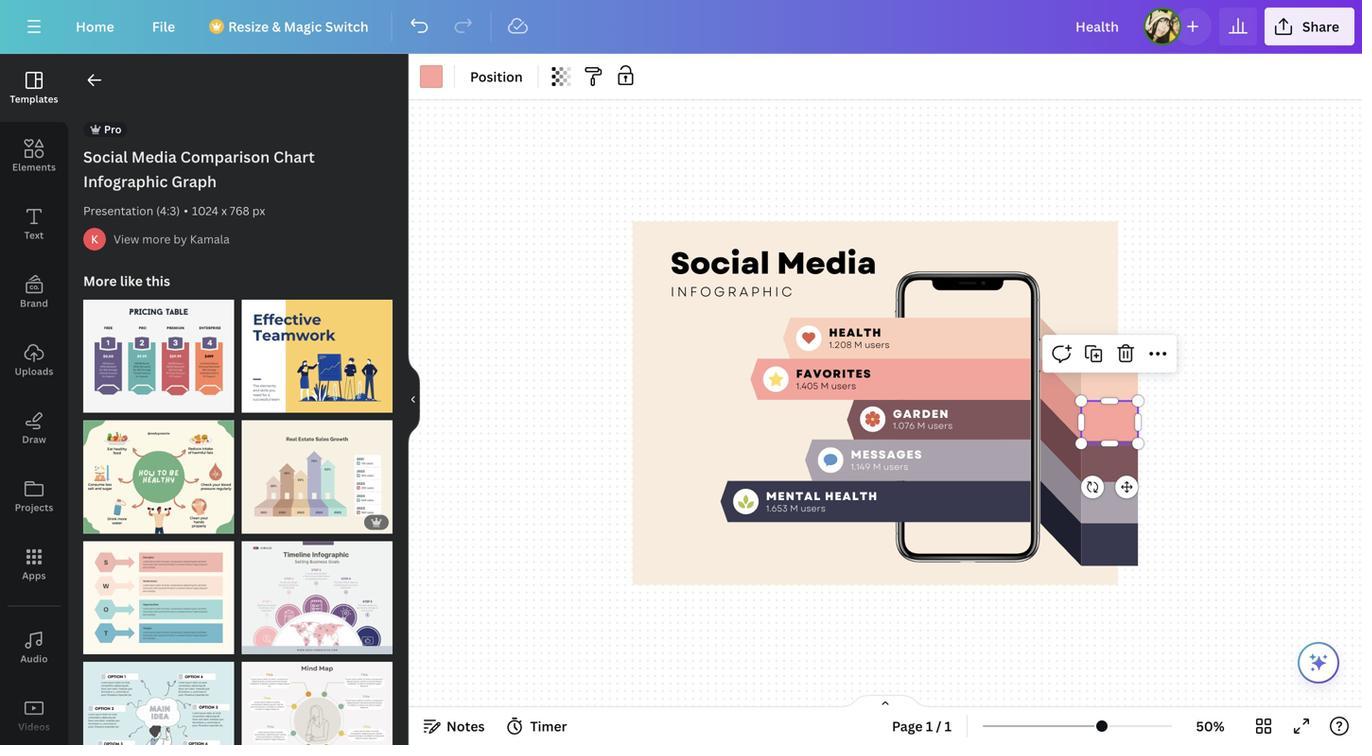 Task type: locate. For each thing, give the bounding box(es) containing it.
#ffa199 image
[[420, 65, 443, 88]]

1 vertical spatial social
[[671, 241, 770, 285]]

users for messages
[[884, 461, 909, 473]]

1
[[251, 394, 257, 408], [926, 718, 933, 736], [945, 718, 952, 736]]

1 of 15
[[251, 394, 285, 408]]

show pages image
[[840, 694, 931, 710]]

file
[[152, 18, 175, 35]]

m right 1.076
[[917, 420, 925, 433]]

pro
[[104, 122, 122, 136]]

m for favorites
[[821, 380, 829, 393]]

2 horizontal spatial 1
[[945, 718, 952, 736]]

0 horizontal spatial 1
[[251, 394, 257, 408]]

brand
[[20, 297, 48, 310]]

users inside garden 1.076 m users
[[928, 420, 953, 433]]

more
[[142, 231, 171, 247]]

#ffa199 image
[[420, 65, 443, 88]]

switch
[[325, 18, 369, 35]]

audio button
[[0, 614, 68, 682]]

users right 1.208
[[865, 339, 890, 352]]

1024 x 768 px
[[192, 203, 265, 219]]

1 horizontal spatial 1
[[926, 718, 933, 736]]

users
[[865, 339, 890, 352], [831, 380, 856, 393], [928, 420, 953, 433], [884, 461, 909, 473], [801, 502, 826, 515]]

real estate sales growth bar infographic graph group
[[242, 409, 393, 534]]

media inside social media comparison chart infographic graph
[[131, 147, 177, 167]]

media up health
[[777, 241, 877, 285]]

users inside the health 1.208 m users
[[865, 339, 890, 352]]

users inside the favorites 1.405 m users
[[831, 380, 856, 393]]

0 vertical spatial infographic
[[83, 171, 168, 192]]

health 1.208 m users
[[829, 325, 890, 352]]

m right 1.653
[[790, 502, 798, 515]]

text button
[[0, 190, 68, 258]]

1.208
[[829, 339, 852, 352]]

users inside messages 1.149 m users
[[884, 461, 909, 473]]

view
[[114, 231, 139, 247]]

mental
[[766, 488, 821, 505]]

1 left of
[[251, 394, 257, 408]]

garden
[[893, 406, 949, 422]]

like
[[120, 272, 143, 290]]

0 horizontal spatial infographic
[[83, 171, 168, 192]]

1 horizontal spatial social
[[671, 241, 770, 285]]

garden 1.076 m users
[[893, 406, 953, 433]]

(4:3)
[[156, 203, 180, 219]]

1024
[[192, 203, 219, 219]]

m inside the favorites 1.405 m users
[[821, 380, 829, 393]]

health
[[829, 325, 882, 341]]

real estate sales growth bar infographic graph image
[[242, 421, 393, 534]]

mental health 1.653 m users
[[766, 488, 878, 515]]

draw button
[[0, 395, 68, 463]]

swot analysis graph image
[[83, 541, 234, 655]]

m right 1.208
[[854, 339, 862, 352]]

side panel tab list
[[0, 54, 68, 745]]

m
[[854, 339, 862, 352], [821, 380, 829, 393], [917, 420, 925, 433], [873, 461, 881, 473], [790, 502, 798, 515]]

1 left /
[[926, 718, 933, 736]]

m inside garden 1.076 m users
[[917, 420, 925, 433]]

users right 1.149
[[884, 461, 909, 473]]

home link
[[61, 8, 129, 45]]

social for social media comparison chart infographic graph
[[83, 147, 128, 167]]

audio
[[20, 653, 48, 666]]

social inside social media comparison chart infographic graph
[[83, 147, 128, 167]]

1 horizontal spatial media
[[777, 241, 877, 285]]

messages 1.149 m users
[[851, 447, 923, 473]]

file button
[[137, 8, 190, 45]]

by
[[173, 231, 187, 247]]

position button
[[463, 61, 530, 92]]

1.405
[[796, 380, 818, 393]]

favorites
[[796, 366, 872, 382]]

position
[[470, 68, 523, 86]]

m right 1.149
[[873, 461, 881, 473]]

1 right /
[[945, 718, 952, 736]]

blue creative mind map graph image
[[83, 662, 234, 745]]

1.076
[[893, 420, 915, 433]]

magic
[[284, 18, 322, 35]]

1 vertical spatial media
[[777, 241, 877, 285]]

m right 1.405
[[821, 380, 829, 393]]

social for social media
[[671, 241, 770, 285]]

colorful calm corporate clean mind map image
[[242, 662, 393, 745]]

social media
[[671, 241, 877, 285]]

templates
[[10, 93, 58, 105]]

m inside messages 1.149 m users
[[873, 461, 881, 473]]

0 vertical spatial media
[[131, 147, 177, 167]]

1 vertical spatial infographic
[[671, 282, 795, 301]]

0 horizontal spatial social
[[83, 147, 128, 167]]

resize
[[228, 18, 269, 35]]

users right 1.076
[[928, 420, 953, 433]]

users right 1.653
[[801, 502, 826, 515]]

768
[[230, 203, 250, 219]]

green brown playful illustration healthy lifestyle guide graph image
[[83, 421, 234, 534]]

hide image
[[408, 354, 420, 445]]

brand button
[[0, 258, 68, 326]]

1 horizontal spatial infographic
[[671, 282, 795, 301]]

videos
[[18, 721, 50, 734]]

kamala element
[[83, 228, 106, 251]]

users for favorites
[[831, 380, 856, 393]]

videos button
[[0, 682, 68, 745]]

0 horizontal spatial media
[[131, 147, 177, 167]]

uploads
[[15, 365, 53, 378]]

apps button
[[0, 531, 68, 599]]

infographic inside social media comparison chart infographic graph
[[83, 171, 168, 192]]

users right 1.405
[[831, 380, 856, 393]]

media up graph on the left top of the page
[[131, 147, 177, 167]]

purple & white pricing table comparison chart image
[[83, 300, 234, 413]]

timer
[[530, 718, 567, 736]]

blue creative mind map graph group
[[83, 651, 234, 745]]

favorites 1.405 m users
[[796, 366, 872, 393]]

0 vertical spatial social
[[83, 147, 128, 167]]

social
[[83, 147, 128, 167], [671, 241, 770, 285]]

infographic
[[83, 171, 168, 192], [671, 282, 795, 301]]

swot analysis graph group
[[83, 530, 234, 655]]

uploads button
[[0, 326, 68, 395]]

m inside the health 1.208 m users
[[854, 339, 862, 352]]

media
[[131, 147, 177, 167], [777, 241, 877, 285]]



Task type: vqa. For each thing, say whether or not it's contained in the screenshot.
More like this
yes



Task type: describe. For each thing, give the bounding box(es) containing it.
teamwork keynote presentation in yellow blue white illustrative style group
[[242, 289, 393, 413]]

15
[[273, 394, 285, 408]]

view more by kamala
[[114, 231, 230, 247]]

/
[[936, 718, 942, 736]]

health
[[825, 488, 878, 505]]

more
[[83, 272, 117, 290]]

x
[[221, 203, 227, 219]]

media for social media comparison chart infographic graph
[[131, 147, 177, 167]]

kamala
[[190, 231, 230, 247]]

chart
[[273, 147, 315, 167]]

&
[[272, 18, 281, 35]]

Design title text field
[[1061, 8, 1136, 45]]

50% button
[[1180, 711, 1241, 742]]

m inside mental health 1.653 m users
[[790, 502, 798, 515]]

page 1 / 1
[[892, 718, 952, 736]]

templates button
[[0, 54, 68, 122]]

users for health
[[865, 339, 890, 352]]

projects button
[[0, 463, 68, 531]]

share
[[1303, 18, 1340, 35]]

bubble chat icon image
[[824, 454, 838, 467]]

px
[[252, 203, 265, 219]]

notes button
[[416, 711, 492, 742]]

social media comparison chart infographic graph
[[83, 147, 315, 192]]

resize & magic switch
[[228, 18, 369, 35]]

m for health
[[854, 339, 862, 352]]

media for social media
[[777, 241, 877, 285]]

grey simple modern timeline infographic chart graph group
[[242, 530, 393, 655]]

of
[[259, 394, 270, 408]]

this
[[146, 272, 170, 290]]

1 inside teamwork keynote presentation in yellow blue white illustrative style group
[[251, 394, 257, 408]]

projects
[[15, 501, 53, 514]]

1.653
[[766, 502, 788, 515]]

notes
[[447, 718, 485, 736]]

messages
[[851, 447, 923, 463]]

grey simple modern timeline infographic chart graph image
[[242, 541, 393, 655]]

share button
[[1265, 8, 1355, 45]]

green brown playful illustration healthy lifestyle guide graph group
[[83, 409, 234, 534]]

elements button
[[0, 122, 68, 190]]

resize & magic switch button
[[198, 8, 384, 45]]

presentation (4:3)
[[83, 203, 180, 219]]

home
[[76, 18, 114, 35]]

1.149
[[851, 461, 871, 473]]

timer button
[[500, 711, 575, 742]]

apps
[[22, 570, 46, 582]]

view more by kamala button
[[114, 230, 230, 249]]

presentation
[[83, 203, 153, 219]]

draw
[[22, 433, 46, 446]]

users for garden
[[928, 420, 953, 433]]

text
[[24, 229, 44, 242]]

users inside mental health 1.653 m users
[[801, 502, 826, 515]]

purple & white pricing table comparison chart group
[[83, 289, 234, 413]]

main menu bar
[[0, 0, 1362, 54]]

colorful calm corporate clean mind map group
[[242, 651, 393, 745]]

comparison
[[180, 147, 270, 167]]

m for messages
[[873, 461, 881, 473]]

m for garden
[[917, 420, 925, 433]]

more like this
[[83, 272, 170, 290]]

graph
[[171, 171, 217, 192]]

star icon image
[[769, 372, 783, 386]]

elements
[[12, 161, 56, 174]]

50%
[[1196, 718, 1225, 736]]

page
[[892, 718, 923, 736]]

canva assistant image
[[1307, 652, 1330, 675]]

kamala image
[[83, 228, 106, 251]]



